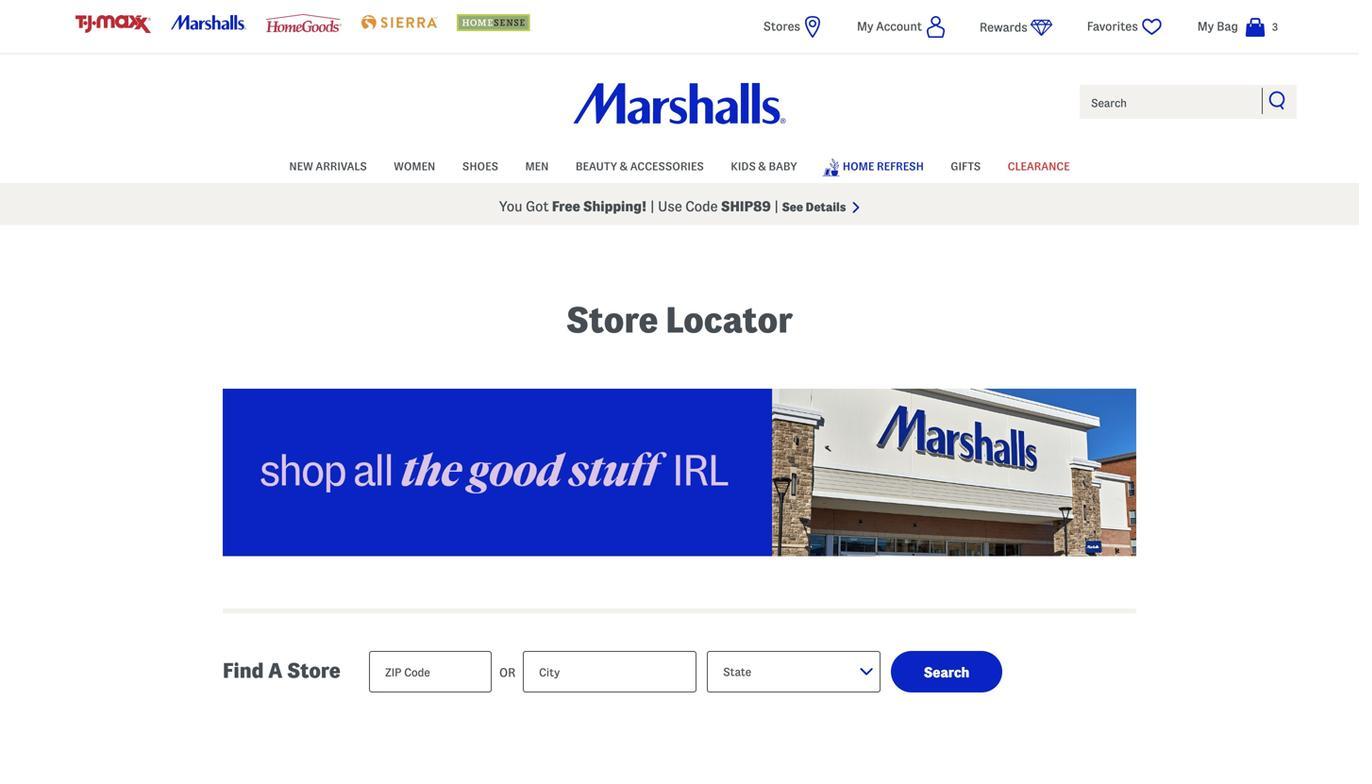 Task type: describe. For each thing, give the bounding box(es) containing it.
locator
[[666, 301, 793, 339]]

stores link
[[764, 15, 824, 39]]

beauty & accessories link
[[576, 151, 704, 179]]

bag
[[1217, 20, 1239, 33]]

new arrivals link
[[289, 151, 367, 179]]

baby
[[769, 161, 798, 172]]

see
[[782, 201, 803, 214]]

sierra.com image
[[361, 15, 437, 30]]

or
[[499, 666, 516, 680]]

ZIP Code telephone field
[[369, 651, 492, 693]]

details
[[806, 201, 846, 214]]

men link
[[525, 151, 549, 179]]

& for kids
[[759, 161, 767, 172]]

my account
[[857, 20, 923, 33]]

you got free shipping! | use code ship89 | see details
[[499, 199, 849, 214]]

0 vertical spatial store
[[566, 301, 658, 339]]

rewards link
[[980, 16, 1054, 40]]

kids & baby
[[731, 161, 798, 172]]

menu bar containing new arrivals
[[76, 149, 1284, 183]]

women link
[[394, 151, 436, 179]]

homesense.com image
[[457, 14, 532, 31]]

|
[[775, 199, 779, 214]]

home refresh
[[843, 161, 924, 172]]

got
[[526, 199, 549, 214]]

stores
[[764, 20, 801, 33]]

kids & baby link
[[731, 151, 798, 179]]

accessories
[[630, 161, 704, 172]]

marquee containing you got
[[0, 188, 1360, 225]]

1 vertical spatial store
[[287, 660, 340, 682]]

home
[[843, 161, 875, 172]]

| use
[[650, 199, 682, 214]]

tjmaxx.com image
[[76, 15, 151, 33]]

code
[[686, 199, 718, 214]]

site search search field
[[1078, 83, 1299, 121]]

favorites
[[1088, 20, 1139, 33]]

my account link
[[857, 15, 946, 39]]



Task type: locate. For each thing, give the bounding box(es) containing it.
my left account
[[857, 20, 874, 33]]

find a store
[[223, 660, 340, 682]]

you
[[499, 199, 523, 214]]

my left bag
[[1198, 20, 1215, 33]]

& right beauty
[[620, 161, 628, 172]]

1 & from the left
[[620, 161, 628, 172]]

beauty & accessories
[[576, 161, 704, 172]]

my for my account
[[857, 20, 874, 33]]

None submit
[[1269, 91, 1288, 110], [891, 651, 1003, 693], [1269, 91, 1288, 110], [891, 651, 1003, 693]]

shoes link
[[462, 151, 499, 179]]

my
[[857, 20, 874, 33], [1198, 20, 1215, 33]]

store locator main content
[[213, 280, 1146, 768]]

store locator
[[566, 301, 793, 339]]

shoes
[[462, 161, 499, 172]]

& for beauty
[[620, 161, 628, 172]]

a
[[268, 660, 283, 682]]

1 horizontal spatial my
[[1198, 20, 1215, 33]]

gifts link
[[951, 151, 981, 179]]

1 horizontal spatial store
[[566, 301, 658, 339]]

free
[[552, 199, 580, 214]]

wrap up now-trending styles image
[[223, 389, 1137, 556]]

see details link
[[782, 201, 860, 214]]

& right 'kids'
[[759, 161, 767, 172]]

men
[[525, 161, 549, 172]]

1 horizontal spatial &
[[759, 161, 767, 172]]

menu bar
[[76, 149, 1284, 183]]

clearance
[[1008, 161, 1070, 172]]

clearance link
[[1008, 151, 1070, 179]]

my bag
[[1198, 20, 1239, 33]]

banner containing you got
[[0, 0, 1360, 225]]

refresh
[[877, 161, 924, 172]]

account
[[877, 20, 923, 33]]

3
[[1273, 21, 1279, 33]]

gifts
[[951, 161, 981, 172]]

0 horizontal spatial store
[[287, 660, 340, 682]]

2 my from the left
[[1198, 20, 1215, 33]]

banner
[[0, 0, 1360, 225]]

2 & from the left
[[759, 161, 767, 172]]

ship89
[[721, 199, 771, 214]]

marshalls.com image
[[171, 15, 246, 30]]

kids
[[731, 161, 756, 172]]

homegoods.com image
[[266, 14, 342, 32]]

1 my from the left
[[857, 20, 874, 33]]

&
[[620, 161, 628, 172], [759, 161, 767, 172]]

beauty
[[576, 161, 618, 172]]

home refresh link
[[823, 149, 924, 182]]

my bag link
[[1198, 15, 1267, 39]]

new arrivals
[[289, 161, 367, 172]]

0 horizontal spatial &
[[620, 161, 628, 172]]

favorites link
[[1088, 15, 1165, 39]]

find
[[223, 660, 264, 682]]

0 horizontal spatial my
[[857, 20, 874, 33]]

women
[[394, 161, 436, 172]]

marquee
[[0, 188, 1360, 225]]

City text field
[[523, 651, 697, 693]]

Search text field
[[1078, 83, 1299, 121]]

down image
[[860, 668, 883, 680]]

store
[[566, 301, 658, 339], [287, 660, 340, 682]]

my for my bag
[[1198, 20, 1215, 33]]

shipping!
[[583, 199, 647, 214]]

marshalls home image
[[574, 83, 786, 124]]

arrivals
[[316, 161, 367, 172]]

new
[[289, 161, 313, 172]]

rewards
[[980, 21, 1028, 34]]



Task type: vqa. For each thing, say whether or not it's contained in the screenshot.
A
yes



